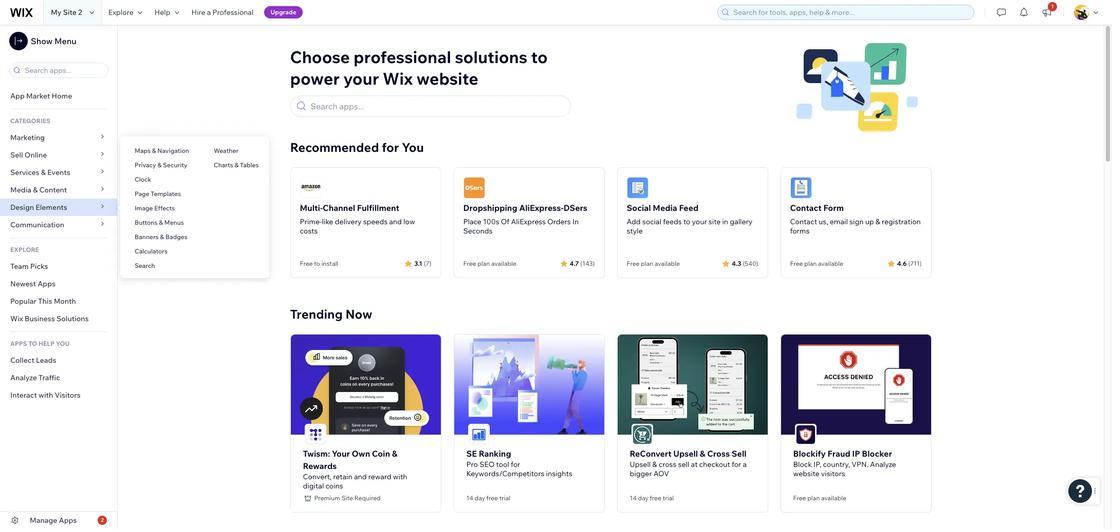 Task type: vqa. For each thing, say whether or not it's contained in the screenshot.
THE STOCK related to 21554345656
no



Task type: describe. For each thing, give the bounding box(es) containing it.
a inside reconvert upsell & cross sell upsell & cross sell at checkout for a bigger aov
[[743, 460, 747, 470]]

recommended
[[290, 140, 379, 155]]

sell inside sidebar element
[[10, 151, 23, 160]]

search
[[135, 262, 155, 270]]

image effects link
[[120, 200, 199, 217]]

wix business solutions link
[[0, 310, 117, 328]]

recommended for you
[[290, 140, 424, 155]]

communication
[[10, 220, 66, 230]]

dropshipping aliexpress-dsers logo image
[[463, 177, 485, 199]]

your inside choose professional solutions to power your wix website
[[343, 68, 379, 89]]

explore
[[10, 246, 39, 254]]

& right maps
[[152, 147, 156, 155]]

aov
[[654, 470, 669, 479]]

cross
[[659, 460, 676, 470]]

calculators
[[135, 248, 168, 255]]

calculators link
[[120, 243, 199, 261]]

own
[[352, 449, 370, 459]]

& inside the twism: your own coin & rewards convert, retain and reward with digital coins
[[392, 449, 397, 459]]

plan for social
[[641, 260, 653, 268]]

retain
[[333, 473, 352, 482]]

design
[[10, 203, 34, 212]]

registration
[[882, 217, 921, 227]]

aliexpress
[[511, 217, 546, 227]]

free for dropshipping aliexpress-dsers
[[463, 260, 476, 268]]

multi-channel fulfillment logo image
[[300, 177, 321, 199]]

in
[[572, 217, 579, 227]]

feeds
[[663, 217, 682, 227]]

prime-
[[300, 217, 322, 227]]

free for se
[[486, 495, 498, 502]]

available for media
[[655, 260, 680, 268]]

banners & badges link
[[120, 229, 199, 246]]

free plan available down visitors
[[793, 495, 846, 502]]

form
[[824, 203, 844, 213]]

with inside the twism: your own coin & rewards convert, retain and reward with digital coins
[[393, 473, 407, 482]]

leads
[[36, 356, 56, 365]]

buttons & menus
[[135, 219, 184, 227]]

plan for contact
[[804, 260, 817, 268]]

badges
[[165, 233, 187, 241]]

privacy & security link
[[120, 157, 199, 174]]

1
[[1051, 3, 1054, 10]]

se ranking poster image
[[454, 335, 604, 435]]

navigation
[[157, 147, 189, 155]]

1 contact from the top
[[790, 203, 822, 213]]

security
[[163, 161, 187, 169]]

digital
[[303, 482, 324, 491]]

premium site required
[[314, 495, 381, 502]]

now
[[345, 307, 372, 322]]

your
[[332, 449, 350, 459]]

help button
[[148, 0, 185, 25]]

online
[[25, 151, 47, 160]]

14 for reconvert
[[630, 495, 637, 502]]

& down the reconvert on the bottom of the page
[[652, 460, 657, 470]]

vpn.
[[852, 460, 868, 470]]

feed
[[679, 203, 699, 213]]

rewards
[[303, 461, 337, 472]]

sell online
[[10, 151, 47, 160]]

popular this month
[[10, 297, 76, 306]]

page templates link
[[120, 186, 199, 203]]

free for multi-channel fulfillment
[[300, 260, 313, 268]]

banners & badges
[[135, 233, 187, 241]]

show menu
[[31, 36, 76, 46]]

marketing link
[[0, 129, 117, 146]]

hire
[[191, 8, 205, 17]]

at
[[691, 460, 698, 470]]

plan for dropshipping
[[478, 260, 490, 268]]

hire a professional
[[191, 8, 254, 17]]

14 for se
[[466, 495, 473, 502]]

style
[[627, 227, 643, 236]]

blockify
[[793, 449, 826, 459]]

analyze inside analyze traffic link
[[10, 374, 37, 383]]

wix inside choose professional solutions to power your wix website
[[383, 68, 413, 89]]

sign
[[850, 217, 864, 227]]

reconvert
[[630, 449, 671, 459]]

social
[[627, 203, 651, 213]]

website inside blockify fraud ip blocker block ip, country, vpn. analyze website visitors
[[793, 470, 819, 479]]

coins
[[326, 482, 343, 491]]

reconvert upsell & cross sell icon image
[[632, 425, 652, 445]]

newest
[[10, 280, 36, 289]]

reconvert upsell & cross sell poster image
[[617, 335, 768, 435]]

in
[[722, 217, 728, 227]]

my site 2
[[51, 8, 82, 17]]

buttons & menus link
[[120, 214, 199, 232]]

Search for tools, apps, help & more... field
[[730, 5, 971, 20]]

up
[[865, 217, 874, 227]]

dropshipping aliexpress-dsers place 100s of aliexpress orders in seconds
[[463, 203, 587, 236]]

content
[[39, 186, 67, 195]]

& left cross
[[700, 449, 705, 459]]

image effects
[[135, 205, 175, 212]]

you
[[402, 140, 424, 155]]

free for social media feed
[[627, 260, 640, 268]]

& down buttons & menus link
[[160, 233, 164, 241]]

(711)
[[908, 260, 922, 267]]

choose professional solutions to power your wix website
[[290, 47, 548, 89]]

tool
[[496, 460, 509, 470]]

free for reconvert
[[650, 495, 661, 502]]

& inside contact form contact us, email sign up & registration forms
[[876, 217, 880, 227]]

upgrade
[[271, 8, 296, 16]]

weather link
[[199, 142, 269, 160]]

traffic
[[39, 374, 60, 383]]

maps
[[135, 147, 151, 155]]

newest apps link
[[0, 275, 117, 293]]

se ranking icon image
[[469, 425, 488, 445]]

0 horizontal spatial a
[[207, 8, 211, 17]]

choose
[[290, 47, 350, 67]]

and inside the twism: your own coin & rewards convert, retain and reward with digital coins
[[354, 473, 367, 482]]

3.1
[[414, 260, 422, 267]]

page
[[135, 190, 149, 198]]

ranking
[[479, 449, 511, 459]]

trial for upsell
[[663, 495, 674, 502]]

team picks link
[[0, 258, 117, 275]]

speeds
[[363, 217, 388, 227]]

2 contact from the top
[[790, 217, 817, 227]]

1 button
[[1036, 0, 1058, 25]]

team picks
[[10, 262, 48, 271]]

site for premium
[[342, 495, 353, 502]]

wix inside sidebar element
[[10, 315, 23, 324]]

0 vertical spatial upsell
[[673, 449, 698, 459]]

(7)
[[424, 260, 431, 267]]

buttons
[[135, 219, 157, 227]]

picks
[[30, 262, 48, 271]]

(143)
[[580, 260, 595, 267]]

to
[[28, 340, 37, 348]]

privacy
[[135, 161, 156, 169]]

gallery
[[730, 217, 753, 227]]



Task type: locate. For each thing, give the bounding box(es) containing it.
sidebar element
[[0, 25, 118, 530]]

0 horizontal spatial with
[[39, 391, 53, 400]]

1 horizontal spatial search apps... field
[[308, 96, 566, 117]]

1 horizontal spatial apps
[[59, 516, 77, 526]]

0 horizontal spatial website
[[417, 68, 478, 89]]

banners
[[135, 233, 159, 241]]

home
[[52, 91, 72, 101]]

1 horizontal spatial and
[[389, 217, 402, 227]]

contact form logo image
[[790, 177, 812, 199]]

0 vertical spatial 2
[[78, 8, 82, 17]]

for inside se ranking pro seo tool for keywords/competitors insights
[[511, 460, 520, 470]]

0 horizontal spatial wix
[[10, 315, 23, 324]]

plan down 'ip,'
[[807, 495, 820, 502]]

free plan available for social
[[627, 260, 680, 268]]

blockify fraud ip blocker poster image
[[781, 335, 931, 435]]

newest apps
[[10, 280, 56, 289]]

power
[[290, 68, 340, 89]]

pro
[[466, 460, 478, 470]]

search link
[[120, 257, 199, 275]]

image
[[135, 205, 153, 212]]

to down feed on the right
[[683, 217, 690, 227]]

charts & tables
[[214, 161, 259, 169]]

1 horizontal spatial analyze
[[870, 460, 896, 470]]

popular
[[10, 297, 36, 306]]

website
[[417, 68, 478, 89], [793, 470, 819, 479]]

dropshipping
[[463, 203, 517, 213]]

100s
[[483, 217, 499, 227]]

with down traffic
[[39, 391, 53, 400]]

day down seo
[[475, 495, 485, 502]]

free plan available down style
[[627, 260, 680, 268]]

free plan available down seconds
[[463, 260, 516, 268]]

trial down aov
[[663, 495, 674, 502]]

free plan available for contact
[[790, 260, 843, 268]]

your right power
[[343, 68, 379, 89]]

show menu button
[[9, 32, 76, 50]]

for right checkout
[[732, 460, 741, 470]]

2 inside sidebar element
[[101, 518, 104, 524]]

with right reward
[[393, 473, 407, 482]]

a right hire
[[207, 8, 211, 17]]

wix down popular
[[10, 315, 23, 324]]

your
[[343, 68, 379, 89], [692, 217, 707, 227]]

1 vertical spatial wix
[[10, 315, 23, 324]]

this
[[38, 297, 52, 306]]

& left events
[[41, 168, 46, 177]]

available down "feeds"
[[655, 260, 680, 268]]

sell right cross
[[732, 449, 747, 459]]

social media feed add social feeds to your site in gallery style
[[627, 203, 753, 236]]

upsell up sell
[[673, 449, 698, 459]]

upsell down the reconvert on the bottom of the page
[[630, 460, 651, 470]]

1 14 from the left
[[466, 495, 473, 502]]

& right "up"
[[876, 217, 880, 227]]

1 vertical spatial search apps... field
[[308, 96, 566, 117]]

wix
[[383, 68, 413, 89], [10, 315, 23, 324]]

& left content
[[33, 186, 38, 195]]

0 horizontal spatial to
[[314, 260, 320, 268]]

14 down "bigger"
[[630, 495, 637, 502]]

0 horizontal spatial your
[[343, 68, 379, 89]]

media inside sidebar element
[[10, 186, 31, 195]]

analyze up interact
[[10, 374, 37, 383]]

1 vertical spatial your
[[692, 217, 707, 227]]

1 vertical spatial to
[[683, 217, 690, 227]]

1 horizontal spatial for
[[511, 460, 520, 470]]

1 vertical spatial with
[[393, 473, 407, 482]]

0 horizontal spatial sell
[[10, 151, 23, 160]]

insights
[[546, 470, 572, 479]]

twism:
[[303, 449, 330, 459]]

0 vertical spatial site
[[63, 8, 77, 17]]

your left site
[[692, 217, 707, 227]]

fraud
[[828, 449, 850, 459]]

twism: your own coin & rewards icon image
[[306, 425, 325, 445]]

1 horizontal spatial media
[[653, 203, 677, 213]]

0 vertical spatial apps
[[38, 280, 56, 289]]

1 horizontal spatial sell
[[732, 449, 747, 459]]

plan down seconds
[[478, 260, 490, 268]]

twism: your own coin & rewards poster image
[[291, 335, 441, 435]]

reward
[[368, 473, 391, 482]]

trending
[[290, 307, 343, 322]]

free down block
[[793, 495, 806, 502]]

1 vertical spatial apps
[[59, 516, 77, 526]]

0 vertical spatial website
[[417, 68, 478, 89]]

2 14 day free trial from the left
[[630, 495, 674, 502]]

premium
[[314, 495, 340, 502]]

app market home link
[[0, 87, 117, 105]]

free down aov
[[650, 495, 661, 502]]

social
[[642, 217, 661, 227]]

1 horizontal spatial a
[[743, 460, 747, 470]]

page templates
[[135, 190, 182, 198]]

14 day free trial for se
[[466, 495, 510, 502]]

2 14 from the left
[[630, 495, 637, 502]]

team
[[10, 262, 29, 271]]

14 day free trial for reconvert
[[630, 495, 674, 502]]

apps for newest apps
[[38, 280, 56, 289]]

interact with visitors
[[10, 391, 81, 400]]

collect leads link
[[0, 352, 117, 370]]

1 vertical spatial sell
[[732, 449, 747, 459]]

1 horizontal spatial with
[[393, 473, 407, 482]]

0 vertical spatial media
[[10, 186, 31, 195]]

free down style
[[627, 260, 640, 268]]

0 horizontal spatial and
[[354, 473, 367, 482]]

free
[[300, 260, 313, 268], [463, 260, 476, 268], [627, 260, 640, 268], [790, 260, 803, 268], [793, 495, 806, 502]]

(540)
[[743, 260, 758, 267]]

search apps... field inside sidebar element
[[22, 63, 105, 78]]

2 day from the left
[[638, 495, 649, 502]]

14 down pro
[[466, 495, 473, 502]]

3.1 (7)
[[414, 260, 431, 267]]

1 horizontal spatial 2
[[101, 518, 104, 524]]

website down solutions
[[417, 68, 478, 89]]

and
[[389, 217, 402, 227], [354, 473, 367, 482]]

effects
[[154, 205, 175, 212]]

plan down forms
[[804, 260, 817, 268]]

site for my
[[63, 8, 77, 17]]

analyze down blocker
[[870, 460, 896, 470]]

1 vertical spatial 2
[[101, 518, 104, 524]]

1 horizontal spatial 14 day free trial
[[630, 495, 674, 502]]

your inside social media feed add social feeds to your site in gallery style
[[692, 217, 707, 227]]

show
[[31, 36, 53, 46]]

services & events link
[[0, 164, 117, 181]]

tables
[[240, 161, 259, 169]]

14 day free trial down keywords/competitors on the left
[[466, 495, 510, 502]]

sell inside reconvert upsell & cross sell upsell & cross sell at checkout for a bigger aov
[[732, 449, 747, 459]]

to inside social media feed add social feeds to your site in gallery style
[[683, 217, 690, 227]]

app
[[10, 91, 25, 101]]

weather
[[214, 147, 238, 155]]

1 horizontal spatial free
[[650, 495, 661, 502]]

1 horizontal spatial trial
[[663, 495, 674, 502]]

1 14 day free trial from the left
[[466, 495, 510, 502]]

1 vertical spatial upsell
[[630, 460, 651, 470]]

0 vertical spatial a
[[207, 8, 211, 17]]

a right checkout
[[743, 460, 747, 470]]

0 vertical spatial to
[[531, 47, 548, 67]]

costs
[[300, 227, 318, 236]]

popular this month link
[[0, 293, 117, 310]]

2 vertical spatial to
[[314, 260, 320, 268]]

2 trial from the left
[[663, 495, 674, 502]]

1 horizontal spatial wix
[[383, 68, 413, 89]]

0 horizontal spatial 14
[[466, 495, 473, 502]]

available for aliexpress-
[[491, 260, 516, 268]]

blockify fraud ip blocker block ip, country, vpn. analyze website visitors
[[793, 449, 896, 479]]

cross
[[707, 449, 730, 459]]

0 horizontal spatial trial
[[499, 495, 510, 502]]

and left low
[[389, 217, 402, 227]]

apps for manage apps
[[59, 516, 77, 526]]

0 vertical spatial contact
[[790, 203, 822, 213]]

0 vertical spatial and
[[389, 217, 402, 227]]

day for se
[[475, 495, 485, 502]]

4.3 (540)
[[732, 260, 758, 267]]

0 horizontal spatial day
[[475, 495, 485, 502]]

contact left "us,"
[[790, 217, 817, 227]]

free down keywords/competitors on the left
[[486, 495, 498, 502]]

Search apps... field
[[22, 63, 105, 78], [308, 96, 566, 117]]

contact down contact form logo
[[790, 203, 822, 213]]

1 trial from the left
[[499, 495, 510, 502]]

free down forms
[[790, 260, 803, 268]]

14 day free trial down aov
[[630, 495, 674, 502]]

1 horizontal spatial 14
[[630, 495, 637, 502]]

& right coin
[[392, 449, 397, 459]]

seo
[[480, 460, 495, 470]]

site right my
[[63, 8, 77, 17]]

trial down keywords/competitors on the left
[[499, 495, 510, 502]]

& right privacy
[[157, 161, 162, 169]]

0 vertical spatial analyze
[[10, 374, 37, 383]]

plan down style
[[641, 260, 653, 268]]

0 horizontal spatial media
[[10, 186, 31, 195]]

elements
[[36, 203, 67, 212]]

to
[[531, 47, 548, 67], [683, 217, 690, 227], [314, 260, 320, 268]]

events
[[47, 168, 70, 177]]

1 vertical spatial site
[[342, 495, 353, 502]]

and right retain
[[354, 473, 367, 482]]

1 horizontal spatial your
[[692, 217, 707, 227]]

menu
[[54, 36, 76, 46]]

blockify fraud ip blocker icon image
[[796, 425, 815, 445]]

& left tables
[[235, 161, 239, 169]]

sell online link
[[0, 146, 117, 164]]

analyze traffic
[[10, 374, 60, 383]]

apps to help you
[[10, 340, 69, 348]]

available down seconds
[[491, 260, 516, 268]]

menus
[[164, 219, 184, 227]]

maps & navigation
[[135, 147, 189, 155]]

media up "feeds"
[[653, 203, 677, 213]]

wix down "professional"
[[383, 68, 413, 89]]

available down "us,"
[[818, 260, 843, 268]]

email
[[830, 217, 848, 227]]

0 horizontal spatial 14 day free trial
[[466, 495, 510, 502]]

fulfillment
[[357, 203, 399, 213]]

media inside social media feed add social feeds to your site in gallery style
[[653, 203, 677, 213]]

solutions
[[57, 315, 89, 324]]

website inside choose professional solutions to power your wix website
[[417, 68, 478, 89]]

for inside reconvert upsell & cross sell upsell & cross sell at checkout for a bigger aov
[[732, 460, 741, 470]]

free down seconds
[[463, 260, 476, 268]]

website down the blockify
[[793, 470, 819, 479]]

to left install
[[314, 260, 320, 268]]

1 free from the left
[[486, 495, 498, 502]]

help
[[38, 340, 54, 348]]

apps
[[10, 340, 27, 348]]

seconds
[[463, 227, 493, 236]]

contact
[[790, 203, 822, 213], [790, 217, 817, 227]]

free plan available down forms
[[790, 260, 843, 268]]

for left 'you'
[[382, 140, 399, 155]]

free left install
[[300, 260, 313, 268]]

with inside sidebar element
[[39, 391, 53, 400]]

day down "bigger"
[[638, 495, 649, 502]]

day for reconvert
[[638, 495, 649, 502]]

media & content
[[10, 186, 67, 195]]

to right solutions
[[531, 47, 548, 67]]

plan
[[478, 260, 490, 268], [641, 260, 653, 268], [804, 260, 817, 268], [807, 495, 820, 502]]

apps right manage on the bottom of page
[[59, 516, 77, 526]]

sell left online
[[10, 151, 23, 160]]

2 right manage apps
[[101, 518, 104, 524]]

analyze inside blockify fraud ip blocker block ip, country, vpn. analyze website visitors
[[870, 460, 896, 470]]

interact
[[10, 391, 37, 400]]

2 horizontal spatial to
[[683, 217, 690, 227]]

to inside choose professional solutions to power your wix website
[[531, 47, 548, 67]]

0 vertical spatial search apps... field
[[22, 63, 105, 78]]

manage
[[30, 516, 57, 526]]

free to install
[[300, 260, 338, 268]]

trending now
[[290, 307, 372, 322]]

0 horizontal spatial free
[[486, 495, 498, 502]]

site down coins
[[342, 495, 353, 502]]

1 vertical spatial media
[[653, 203, 677, 213]]

& left menus at the left of the page
[[159, 219, 163, 227]]

0 vertical spatial sell
[[10, 151, 23, 160]]

1 horizontal spatial to
[[531, 47, 548, 67]]

0 horizontal spatial for
[[382, 140, 399, 155]]

1 vertical spatial and
[[354, 473, 367, 482]]

1 horizontal spatial website
[[793, 470, 819, 479]]

2 free from the left
[[650, 495, 661, 502]]

0 horizontal spatial apps
[[38, 280, 56, 289]]

media up "design"
[[10, 186, 31, 195]]

available for form
[[818, 260, 843, 268]]

available down visitors
[[821, 495, 846, 502]]

search apps... field down choose professional solutions to power your wix website
[[308, 96, 566, 117]]

2 right my
[[78, 8, 82, 17]]

free
[[486, 495, 498, 502], [650, 495, 661, 502]]

social media feed logo image
[[627, 177, 648, 199]]

apps up the this at the bottom left of the page
[[38, 280, 56, 289]]

design elements
[[10, 203, 67, 212]]

0 horizontal spatial upsell
[[630, 460, 651, 470]]

0 vertical spatial with
[[39, 391, 53, 400]]

with
[[39, 391, 53, 400], [393, 473, 407, 482]]

1 horizontal spatial upsell
[[673, 449, 698, 459]]

1 vertical spatial website
[[793, 470, 819, 479]]

and inside the "multi-channel fulfillment prime-like delivery speeds and low costs"
[[389, 217, 402, 227]]

0 horizontal spatial site
[[63, 8, 77, 17]]

0 vertical spatial wix
[[383, 68, 413, 89]]

us,
[[819, 217, 828, 227]]

1 horizontal spatial day
[[638, 495, 649, 502]]

1 day from the left
[[475, 495, 485, 502]]

0 horizontal spatial analyze
[[10, 374, 37, 383]]

categories
[[10, 117, 50, 125]]

twism: your own coin & rewards convert, retain and reward with digital coins
[[303, 449, 407, 491]]

free for contact form
[[790, 260, 803, 268]]

0 vertical spatial your
[[343, 68, 379, 89]]

se
[[466, 449, 477, 459]]

search apps... field up home
[[22, 63, 105, 78]]

1 vertical spatial contact
[[790, 217, 817, 227]]

4.7
[[570, 260, 579, 267]]

2 horizontal spatial for
[[732, 460, 741, 470]]

1 vertical spatial a
[[743, 460, 747, 470]]

month
[[54, 297, 76, 306]]

charts & tables link
[[199, 157, 269, 174]]

install
[[321, 260, 338, 268]]

like
[[322, 217, 333, 227]]

& inside "link"
[[41, 168, 46, 177]]

contact form contact us, email sign up & registration forms
[[790, 203, 921, 236]]

0 horizontal spatial 2
[[78, 8, 82, 17]]

0 horizontal spatial search apps... field
[[22, 63, 105, 78]]

free plan available for dropshipping
[[463, 260, 516, 268]]

1 horizontal spatial site
[[342, 495, 353, 502]]

clock link
[[120, 171, 199, 189]]

1 vertical spatial analyze
[[870, 460, 896, 470]]

trial for ranking
[[499, 495, 510, 502]]

for right 'tool'
[[511, 460, 520, 470]]



